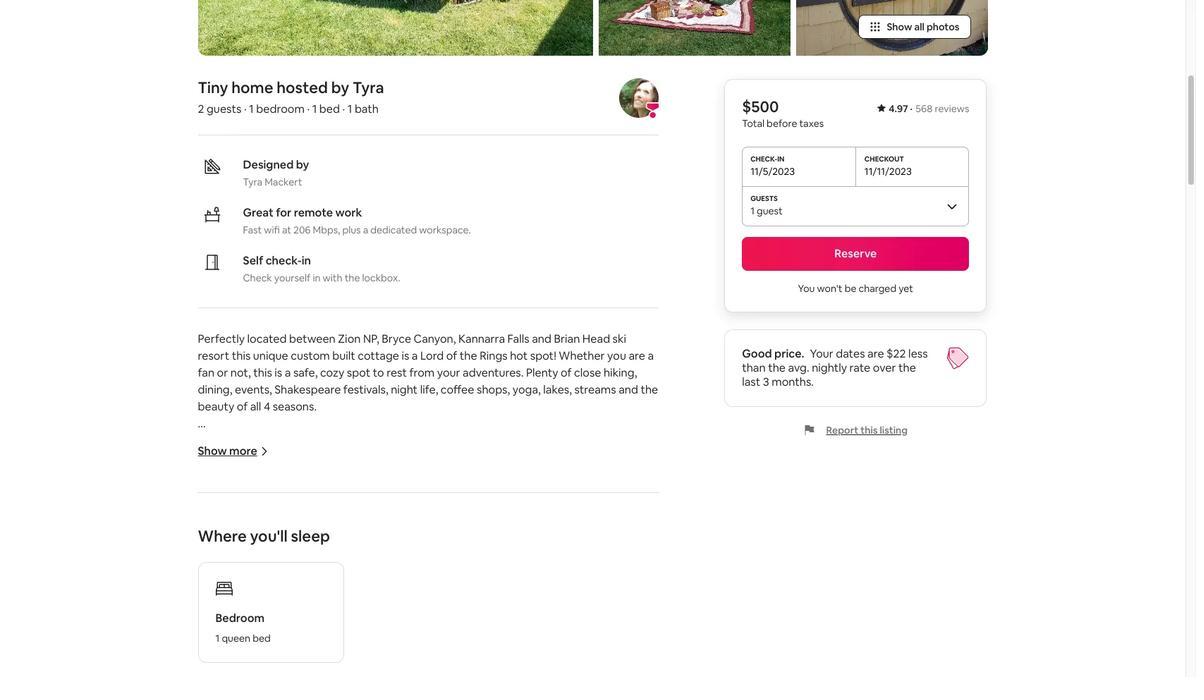 Task type: locate. For each thing, give the bounding box(es) containing it.
custom-
[[593, 518, 636, 533]]

0 horizontal spatial built
[[332, 349, 355, 363]]

1 horizontal spatial an
[[602, 569, 615, 584]]

2 vertical spatial to
[[589, 467, 600, 482]]

0 vertical spatial all
[[915, 20, 925, 33]]

built down zion
[[332, 349, 355, 363]]

an
[[602, 569, 615, 584], [241, 636, 253, 651]]

0 vertical spatial you
[[608, 349, 627, 363]]

plus
[[343, 224, 361, 236]]

water
[[571, 586, 601, 601]]

0 horizontal spatial be
[[239, 518, 252, 533]]

want
[[560, 467, 586, 482]]

1 horizontal spatial queen
[[325, 569, 358, 584]]

to left 'use,'
[[401, 450, 412, 465]]

0 horizontal spatial you
[[539, 467, 558, 482]]

the
[[345, 272, 360, 284], [460, 349, 477, 363], [769, 361, 786, 375], [899, 361, 917, 375], [641, 382, 659, 397], [263, 450, 280, 465], [224, 467, 241, 482], [337, 467, 354, 482], [332, 518, 349, 533]]

0 horizontal spatial queen
[[222, 632, 251, 645]]

bed up kitchenette
[[361, 569, 381, 584]]

1 guest
[[751, 205, 783, 217]]

show more
[[198, 444, 257, 459]]

the left avg.
[[769, 361, 786, 375]]

the up same
[[263, 450, 280, 465]]

mbps,
[[313, 224, 340, 236]]

0 vertical spatial queen
[[325, 569, 358, 584]]

cottage inside 'perfectly located between zion np, bryce canyon, kannarra falls and brian head ski resort this unique custom built cottage is a lord of the rings hot spot! whether you are a fan or not, this is a safe, cozy spot to rest from your adventures. plenty of close hiking, dining, events, shakespeare festivals, night life, coffee shops, yoga, lakes, streams and the beauty of all 4 seasons.'
[[358, 349, 399, 363]]

hobbit cottage image 3 image
[[599, 0, 791, 56]]

dates
[[836, 346, 866, 361]]

kannarra
[[459, 332, 505, 346]]

let
[[466, 467, 483, 482]]

winter.
[[481, 636, 516, 651]]

please note, the waterless toilet is easy to use, see more info in other notes. the cottage is on the same property as the prancing pony suite.  let us know if you want to book both. airbnb.com/h/prancingponyinn
[[198, 450, 661, 499]]

report this listing button
[[804, 424, 908, 437]]

see
[[437, 450, 456, 465]]

0 horizontal spatial in
[[302, 253, 311, 268]]

wifi
[[264, 224, 280, 236]]

shops,
[[477, 382, 510, 397]]

and right door
[[412, 518, 432, 533]]

months.
[[772, 375, 814, 390]]

cottage down np,
[[358, 349, 399, 363]]

bedroom
[[216, 611, 265, 626]]

for up at
[[276, 205, 292, 220]]

with
[[323, 272, 343, 284], [307, 518, 329, 533], [384, 569, 406, 584]]

all inside 'perfectly located between zion np, bryce canyon, kannarra falls and brian head ski resort this unique custom built cottage is a lord of the rings hot spot! whether you are a fan or not, this is a safe, cozy spot to rest from your adventures. plenty of close hiking, dining, events, shakespeare festivals, night life, coffee shops, yoga, lakes, streams and the beauty of all 4 seasons.'
[[250, 399, 261, 414]]

1 horizontal spatial cottage
[[609, 450, 651, 465]]

by
[[296, 157, 309, 172]]

568
[[916, 102, 933, 115]]

canyon,
[[414, 332, 456, 346]]

with inside self check-in check yourself in with the lockbox.
[[323, 272, 343, 284]]

is left easy at the left of page
[[364, 450, 372, 465]]

0 horizontal spatial bed
[[253, 632, 271, 645]]

of down events,
[[237, 399, 248, 414]]

located
[[247, 332, 287, 346]]

are left $22
[[868, 346, 885, 361]]

and right plates,
[[268, 603, 288, 617]]

be
[[845, 282, 857, 295], [239, 518, 252, 533]]

of up the your
[[447, 349, 457, 363]]

1 inside popup button
[[751, 205, 755, 217]]

2
[[198, 102, 204, 116]]

0 horizontal spatial show
[[198, 444, 227, 459]]

and right 'summer'
[[396, 636, 416, 651]]

1 horizontal spatial to
[[401, 450, 412, 465]]

2 vertical spatial this
[[861, 424, 878, 437]]

self check-in check yourself in with the lockbox.
[[243, 253, 401, 284]]

0 horizontal spatial you
[[198, 518, 217, 533]]

1 vertical spatial waterless
[[240, 586, 289, 601]]

you left the will
[[198, 518, 217, 533]]

before
[[767, 117, 798, 130]]

1 horizontal spatial this
[[253, 366, 272, 380]]

featuring a comfortable queen bed with extra pillows, a sink, stand up shower, an eco- friendly waterless toilet, a kitchenette including a microwave and fridge, water kettle, paper plates, and utensils.
[[198, 569, 641, 617]]

queen down bedroom
[[222, 632, 251, 645]]

tiny home hosted by tyra 2 guests · 1 bedroom · 1 bed · 1 bath
[[198, 78, 384, 116]]

whether
[[559, 349, 605, 363]]

2 horizontal spatial bed
[[361, 569, 381, 584]]

0 vertical spatial with
[[323, 272, 343, 284]]

for right heater
[[463, 636, 479, 651]]

fan
[[198, 366, 215, 380]]

1 horizontal spatial show
[[887, 20, 913, 33]]

2 vertical spatial in
[[510, 450, 519, 465]]

notes.
[[552, 450, 584, 465]]

bath
[[355, 102, 379, 116]]

more inside please note, the waterless toilet is easy to use, see more info in other notes. the cottage is on the same property as the prancing pony suite.  let us know if you want to book both. airbnb.com/h/prancingponyinn
[[458, 450, 486, 465]]

1 vertical spatial you
[[198, 518, 217, 533]]

the
[[587, 450, 607, 465]]

work
[[336, 205, 362, 220]]

workspace.
[[419, 224, 471, 236]]

0 horizontal spatial are
[[629, 349, 646, 363]]

1 horizontal spatial you
[[799, 282, 815, 295]]

are up "hiking,"
[[629, 349, 646, 363]]

0 horizontal spatial to
[[373, 366, 384, 380]]

hobbit cottage image 5 image
[[796, 0, 988, 56]]

cozy
[[320, 366, 345, 380]]

all left 4
[[250, 399, 261, 414]]

spot
[[347, 366, 371, 380]]

are
[[868, 346, 885, 361], [629, 349, 646, 363]]

1 vertical spatial be
[[239, 518, 252, 533]]

· right guests
[[244, 102, 247, 116]]

show up on
[[198, 444, 227, 459]]

be right won't
[[845, 282, 857, 295]]

check
[[243, 272, 272, 284]]

with left extra at bottom left
[[384, 569, 406, 584]]

2 horizontal spatial to
[[589, 467, 600, 482]]

good price.
[[742, 346, 805, 361]]

0 horizontal spatial all
[[250, 399, 261, 414]]

more up let
[[458, 450, 486, 465]]

for
[[276, 205, 292, 220], [334, 636, 349, 651], [463, 636, 479, 651]]

you down ski
[[608, 349, 627, 363]]

if
[[530, 467, 536, 482]]

1 horizontal spatial you
[[608, 349, 627, 363]]

a inside 'great for remote work fast wifi at 206 mbps, plus a dedicated workspace.'
[[363, 224, 368, 236]]

unique
[[253, 349, 288, 363]]

hobbit cottage image 1 image
[[198, 0, 593, 56]]

1 vertical spatial in
[[313, 272, 321, 284]]

events,
[[235, 382, 272, 397]]

safe,
[[293, 366, 318, 380]]

designed by tyra mackert
[[243, 157, 309, 188]]

this down unique
[[253, 366, 272, 380]]

in right info
[[510, 450, 519, 465]]

1 down paper
[[216, 632, 220, 645]]

2 horizontal spatial in
[[510, 450, 519, 465]]

bed inside bedroom 1 queen bed
[[253, 632, 271, 645]]

2 vertical spatial with
[[384, 569, 406, 584]]

0 vertical spatial built
[[332, 349, 355, 363]]

be right the will
[[239, 518, 252, 533]]

report this listing
[[827, 424, 908, 437]]

all left photos on the top
[[915, 20, 925, 33]]

and up the spot!
[[532, 332, 552, 346]]

built inside you will be delighted with the round door and arched interior of our modern, custom-built cottage.
[[636, 518, 659, 533]]

1 horizontal spatial be
[[845, 282, 857, 295]]

the left lockbox.
[[345, 272, 360, 284]]

cottage inside please note, the waterless toilet is easy to use, see more info in other notes. the cottage is on the same property as the prancing pony suite.  let us know if you want to book both. airbnb.com/h/prancingponyinn
[[609, 450, 651, 465]]

this left listing
[[861, 424, 878, 437]]

1 horizontal spatial built
[[636, 518, 659, 533]]

summer
[[351, 636, 394, 651]]

0 horizontal spatial cottage
[[358, 349, 399, 363]]

queen up kitchenette
[[325, 569, 358, 584]]

in right yourself
[[313, 272, 321, 284]]

bedroom 1 queen bed
[[216, 611, 271, 645]]

with right delighted
[[307, 518, 329, 533]]

of left our
[[513, 518, 524, 533]]

price.
[[775, 346, 805, 361]]

1 vertical spatial bed
[[361, 569, 381, 584]]

1 vertical spatial all
[[250, 399, 261, 414]]

1 horizontal spatial more
[[458, 450, 486, 465]]

1 vertical spatial built
[[636, 518, 659, 533]]

1 vertical spatial cottage
[[609, 450, 651, 465]]

show inside show all photos button
[[887, 20, 913, 33]]

more up same
[[229, 444, 257, 459]]

property
[[274, 467, 321, 482]]

2 horizontal spatial for
[[463, 636, 479, 651]]

for left 'summer'
[[334, 636, 349, 651]]

perfectly located between zion np, bryce canyon, kannarra falls and brian head ski resort this unique custom built cottage is a lord of the rings hot spot! whether you are a fan or not, this is a safe, cozy spot to rest from your adventures. plenty of close hiking, dining, events, shakespeare festivals, night life, coffee shops, yoga, lakes, streams and the beauty of all 4 seasons.
[[198, 332, 661, 414]]

0 horizontal spatial this
[[232, 349, 251, 363]]

show for show all photos
[[887, 20, 913, 33]]

tyra is a superhost. learn more about tyra. image
[[619, 78, 659, 118], [619, 78, 659, 118]]

to left rest
[[373, 366, 384, 380]]

·
[[244, 102, 247, 116], [307, 102, 310, 116], [343, 102, 345, 116], [911, 102, 913, 115]]

an inside featuring a comfortable queen bed with extra pillows, a sink, stand up shower, an eco- friendly waterless toilet, a kitchenette including a microwave and fridge, water kettle, paper plates, and utensils.
[[602, 569, 615, 584]]

0 vertical spatial to
[[373, 366, 384, 380]]

0 vertical spatial show
[[887, 20, 913, 33]]

rate
[[850, 361, 871, 375]]

there is an air conditioner for summer and a heater for winter.
[[198, 636, 518, 651]]

1 vertical spatial with
[[307, 518, 329, 533]]

yoga,
[[513, 382, 541, 397]]

0 vertical spatial cottage
[[358, 349, 399, 363]]

0 vertical spatial bed
[[320, 102, 340, 116]]

1
[[249, 102, 254, 116], [312, 102, 317, 116], [348, 102, 352, 116], [751, 205, 755, 217], [216, 632, 220, 645]]

you inside you will be delighted with the round door and arched interior of our modern, custom-built cottage.
[[198, 518, 217, 533]]

1 vertical spatial show
[[198, 444, 227, 459]]

queen inside bedroom 1 queen bed
[[222, 632, 251, 645]]

in up yourself
[[302, 253, 311, 268]]

0 vertical spatial you
[[799, 282, 815, 295]]

you left won't
[[799, 282, 815, 295]]

bed down hosted
[[320, 102, 340, 116]]

the right 'as' in the left bottom of the page
[[337, 467, 354, 482]]

for inside 'great for remote work fast wifi at 206 mbps, plus a dedicated workspace.'
[[276, 205, 292, 220]]

built down both.
[[636, 518, 659, 533]]

the left round
[[332, 518, 349, 533]]

and
[[532, 332, 552, 346], [619, 382, 639, 397], [412, 518, 432, 533], [513, 586, 532, 601], [268, 603, 288, 617], [396, 636, 416, 651]]

waterless up property
[[283, 450, 332, 465]]

to
[[373, 366, 384, 380], [401, 450, 412, 465], [589, 467, 600, 482]]

is left on
[[198, 467, 206, 482]]

0 horizontal spatial an
[[241, 636, 253, 651]]

bed inside featuring a comfortable queen bed with extra pillows, a sink, stand up shower, an eco- friendly waterless toilet, a kitchenette including a microwave and fridge, water kettle, paper plates, and utensils.
[[361, 569, 381, 584]]

head
[[583, 332, 610, 346]]

0 vertical spatial be
[[845, 282, 857, 295]]

show left photos on the top
[[887, 20, 913, 33]]

waterless up plates,
[[240, 586, 289, 601]]

ski
[[613, 332, 627, 346]]

be inside you will be delighted with the round door and arched interior of our modern, custom-built cottage.
[[239, 518, 252, 533]]

2 vertical spatial bed
[[253, 632, 271, 645]]

you
[[799, 282, 815, 295], [198, 518, 217, 533]]

yet
[[899, 282, 914, 295]]

the right on
[[224, 467, 241, 482]]

1 vertical spatial an
[[241, 636, 253, 651]]

us
[[485, 467, 497, 482]]

this up not,
[[232, 349, 251, 363]]

with inside you will be delighted with the round door and arched interior of our modern, custom-built cottage.
[[307, 518, 329, 533]]

1 left guest
[[751, 205, 755, 217]]

0 vertical spatial in
[[302, 253, 311, 268]]

shakespeare
[[275, 382, 341, 397]]

1 vertical spatial queen
[[222, 632, 251, 645]]

0 vertical spatial an
[[602, 569, 615, 584]]

11/11/2023
[[865, 165, 912, 178]]

· down hosted
[[307, 102, 310, 116]]

an left air
[[241, 636, 253, 651]]

bed down bedroom
[[253, 632, 271, 645]]

1 horizontal spatial all
[[915, 20, 925, 33]]

will
[[220, 518, 236, 533]]

cottage up book
[[609, 450, 651, 465]]

1 horizontal spatial are
[[868, 346, 885, 361]]

0 vertical spatial waterless
[[283, 450, 332, 465]]

with right yourself
[[323, 272, 343, 284]]

on
[[208, 467, 221, 482]]

to down the
[[589, 467, 600, 482]]

report
[[827, 424, 859, 437]]

0 horizontal spatial for
[[276, 205, 292, 220]]

built
[[332, 349, 355, 363], [636, 518, 659, 533]]

won't
[[817, 282, 843, 295]]

you right 'if'
[[539, 467, 558, 482]]

1 horizontal spatial bed
[[320, 102, 340, 116]]

0 horizontal spatial more
[[229, 444, 257, 459]]

more
[[229, 444, 257, 459], [458, 450, 486, 465]]

an up kettle,
[[602, 569, 615, 584]]

1 vertical spatial you
[[539, 467, 558, 482]]



Task type: vqa. For each thing, say whether or not it's contained in the screenshot.
Help
no



Task type: describe. For each thing, give the bounding box(es) containing it.
4
[[264, 399, 270, 414]]

featuring
[[198, 569, 247, 584]]

your
[[810, 346, 834, 361]]

1 vertical spatial to
[[401, 450, 412, 465]]

be for charged
[[845, 282, 857, 295]]

bed inside tiny home hosted by tyra 2 guests · 1 bedroom · 1 bed · 1 bath
[[320, 102, 340, 116]]

toilet
[[335, 450, 362, 465]]

our
[[526, 518, 544, 533]]

not,
[[231, 366, 251, 380]]

falls
[[508, 332, 530, 346]]

between
[[289, 332, 336, 346]]

easy
[[374, 450, 398, 465]]

plenty
[[526, 366, 559, 380]]

you won't be charged yet
[[799, 282, 914, 295]]

1 guest button
[[742, 186, 970, 226]]

show for show more
[[198, 444, 227, 459]]

1 inside bedroom 1 queen bed
[[216, 632, 220, 645]]

other
[[522, 450, 550, 465]]

1 down hosted
[[312, 102, 317, 116]]

1 horizontal spatial for
[[334, 636, 349, 651]]

where you'll sleep
[[198, 526, 330, 546]]

arched
[[434, 518, 471, 533]]

life,
[[420, 382, 438, 397]]

note,
[[234, 450, 260, 465]]

home
[[232, 78, 273, 97]]

there
[[198, 636, 228, 651]]

delighted
[[255, 518, 304, 533]]

nightly
[[812, 361, 848, 375]]

and down stand
[[513, 586, 532, 601]]

and down "hiking,"
[[619, 382, 639, 397]]

are inside your dates are $22 less than the avg. nightly rate over the last 3 months.
[[868, 346, 885, 361]]

eco-
[[617, 569, 641, 584]]

total
[[742, 117, 765, 130]]

you inside please note, the waterless toilet is easy to use, see more info in other notes. the cottage is on the same property as the prancing pony suite.  let us know if you want to book both. airbnb.com/h/prancingponyinn
[[539, 467, 558, 482]]

know
[[499, 467, 527, 482]]

· left 568 in the top right of the page
[[911, 102, 913, 115]]

tyra
[[243, 176, 263, 188]]

shower,
[[560, 569, 600, 584]]

1 down home on the left
[[249, 102, 254, 116]]

as
[[323, 467, 334, 482]]

resort
[[198, 349, 229, 363]]

of up lakes,
[[561, 366, 572, 380]]

stand
[[513, 569, 542, 584]]

tiny
[[198, 78, 228, 97]]

1 left the bath at the top left of page
[[348, 102, 352, 116]]

reserve
[[835, 246, 877, 261]]

be for delighted
[[239, 518, 252, 533]]

queen inside featuring a comfortable queen bed with extra pillows, a sink, stand up shower, an eco- friendly waterless toilet, a kitchenette including a microwave and fridge, water kettle, paper plates, and utensils.
[[325, 569, 358, 584]]

comfortable
[[258, 569, 323, 584]]

is right there
[[231, 636, 238, 651]]

waterless inside please note, the waterless toilet is easy to use, see more info in other notes. the cottage is on the same property as the prancing pony suite.  let us know if you want to book both. airbnb.com/h/prancingponyinn
[[283, 450, 332, 465]]

conditioner
[[271, 636, 331, 651]]

than
[[742, 361, 766, 375]]

all inside show all photos button
[[915, 20, 925, 33]]

by tyra
[[331, 78, 384, 97]]

1 vertical spatial this
[[253, 366, 272, 380]]

2 horizontal spatial this
[[861, 424, 878, 437]]

toilet,
[[292, 586, 322, 601]]

taxes
[[800, 117, 824, 130]]

0 vertical spatial this
[[232, 349, 251, 363]]

you for you won't be charged yet
[[799, 282, 815, 295]]

is down unique
[[275, 366, 282, 380]]

spot!
[[530, 349, 557, 363]]

mackert
[[265, 176, 302, 188]]

in inside please note, the waterless toilet is easy to use, see more info in other notes. the cottage is on the same property as the prancing pony suite.  let us know if you want to book both. airbnb.com/h/prancingponyinn
[[510, 450, 519, 465]]

guests
[[207, 102, 242, 116]]

info
[[488, 450, 508, 465]]

1 horizontal spatial in
[[313, 272, 321, 284]]

your dates are $22 less than the avg. nightly rate over the last 3 months.
[[742, 346, 928, 390]]

rest
[[387, 366, 407, 380]]

the right over
[[899, 361, 917, 375]]

guest
[[757, 205, 783, 217]]

the down kannarra on the left of page
[[460, 349, 477, 363]]

4.97 · 568 reviews
[[889, 102, 970, 115]]

are inside 'perfectly located between zion np, bryce canyon, kannarra falls and brian head ski resort this unique custom built cottage is a lord of the rings hot spot! whether you are a fan or not, this is a safe, cozy spot to rest from your adventures. plenty of close hiking, dining, events, shakespeare festivals, night life, coffee shops, yoga, lakes, streams and the beauty of all 4 seasons.'
[[629, 349, 646, 363]]

kitchenette
[[333, 586, 393, 601]]

· left the bath at the top left of page
[[343, 102, 345, 116]]

you for you will be delighted with the round door and arched interior of our modern, custom-built cottage.
[[198, 518, 217, 533]]

friendly
[[198, 586, 237, 601]]

built inside 'perfectly located between zion np, bryce canyon, kannarra falls and brian head ski resort this unique custom built cottage is a lord of the rings hot spot! whether you are a fan or not, this is a safe, cozy spot to rest from your adventures. plenty of close hiking, dining, events, shakespeare festivals, night life, coffee shops, yoga, lakes, streams and the beauty of all 4 seasons.'
[[332, 349, 355, 363]]

show all photos
[[887, 20, 960, 33]]

the right streams
[[641, 382, 659, 397]]

waterless inside featuring a comfortable queen bed with extra pillows, a sink, stand up shower, an eco- friendly waterless toilet, a kitchenette including a microwave and fridge, water kettle, paper plates, and utensils.
[[240, 586, 289, 601]]

from
[[410, 366, 435, 380]]

round
[[352, 518, 382, 533]]

$500 total before taxes
[[742, 97, 824, 130]]

door
[[385, 518, 410, 533]]

up
[[544, 569, 558, 584]]

hosted
[[277, 78, 328, 97]]

brian
[[554, 332, 580, 346]]

to inside 'perfectly located between zion np, bryce canyon, kannarra falls and brian head ski resort this unique custom built cottage is a lord of the rings hot spot! whether you are a fan or not, this is a safe, cozy spot to rest from your adventures. plenty of close hiking, dining, events, shakespeare festivals, night life, coffee shops, yoga, lakes, streams and the beauty of all 4 seasons.'
[[373, 366, 384, 380]]

is up rest
[[402, 349, 410, 363]]

with inside featuring a comfortable queen bed with extra pillows, a sink, stand up shower, an eco- friendly waterless toilet, a kitchenette including a microwave and fridge, water kettle, paper plates, and utensils.
[[384, 569, 406, 584]]

your
[[437, 366, 460, 380]]

less
[[909, 346, 928, 361]]

the inside you will be delighted with the round door and arched interior of our modern, custom-built cottage.
[[332, 518, 349, 533]]

microwave
[[454, 586, 510, 601]]

of inside you will be delighted with the round door and arched interior of our modern, custom-built cottage.
[[513, 518, 524, 533]]

and inside you will be delighted with the round door and arched interior of our modern, custom-built cottage.
[[412, 518, 432, 533]]

or
[[217, 366, 228, 380]]

airbnb.com/h/prancingponyinn
[[198, 484, 360, 499]]

including
[[396, 586, 443, 601]]

check-
[[266, 253, 302, 268]]

where
[[198, 526, 247, 546]]

lockbox.
[[362, 272, 401, 284]]

11/5/2023
[[751, 165, 795, 178]]

np,
[[363, 332, 379, 346]]

the inside self check-in check yourself in with the lockbox.
[[345, 272, 360, 284]]

fridge,
[[535, 586, 569, 601]]

beauty
[[198, 399, 234, 414]]

206
[[294, 224, 311, 236]]

4.97
[[889, 102, 909, 115]]

hiking,
[[604, 366, 637, 380]]

you inside 'perfectly located between zion np, bryce canyon, kannarra falls and brian head ski resort this unique custom built cottage is a lord of the rings hot spot! whether you are a fan or not, this is a safe, cozy spot to rest from your adventures. plenty of close hiking, dining, events, shakespeare festivals, night life, coffee shops, yoga, lakes, streams and the beauty of all 4 seasons.'
[[608, 349, 627, 363]]

custom
[[291, 349, 330, 363]]

you will be delighted with the round door and arched interior of our modern, custom-built cottage.
[[198, 518, 661, 550]]

lord
[[421, 349, 444, 363]]

paper
[[198, 603, 229, 617]]

adventures.
[[463, 366, 524, 380]]

modern,
[[546, 518, 590, 533]]

photos
[[927, 20, 960, 33]]



